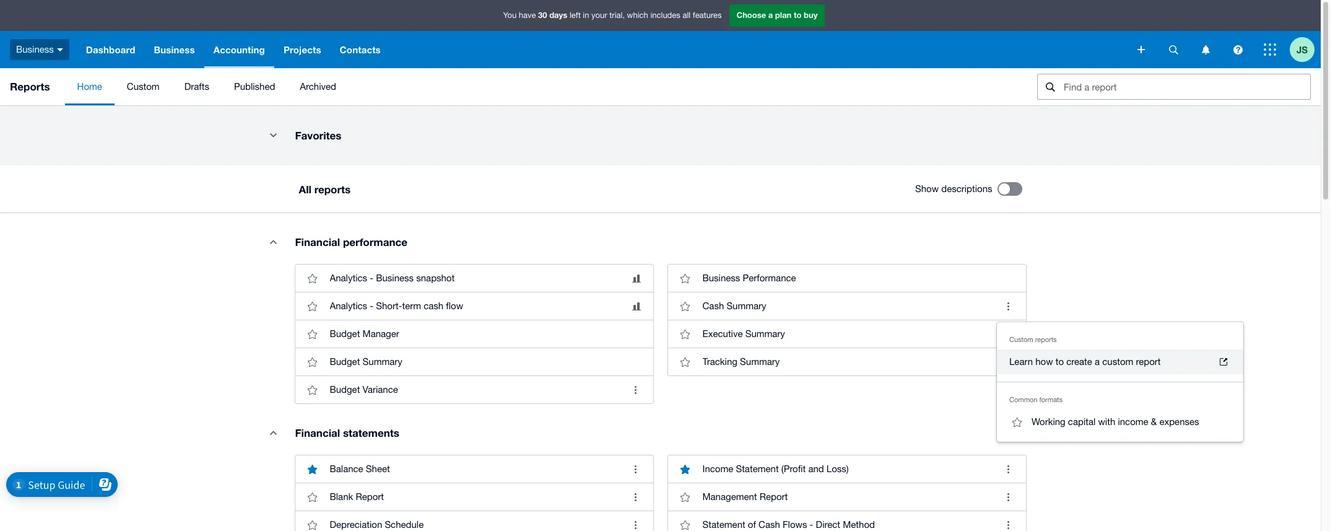 Task type: vqa. For each thing, say whether or not it's contained in the screenshot.
COLLAPSE REPORT GROUP image
yes



Task type: locate. For each thing, give the bounding box(es) containing it.
2 report from the left
[[760, 491, 788, 502]]

analytics - short-term cash flow
[[330, 301, 464, 311]]

cash summary
[[703, 301, 767, 311]]

favorite image inside blank report link
[[300, 485, 325, 509]]

2 vertical spatial budget
[[330, 384, 360, 395]]

navigation
[[77, 31, 1130, 68]]

analytics down financial performance
[[330, 273, 367, 283]]

management report
[[703, 491, 788, 502]]

1 vertical spatial financial
[[295, 426, 340, 439]]

budget variance
[[330, 384, 398, 395]]

buy
[[804, 10, 818, 20]]

1 report from the left
[[356, 491, 384, 502]]

favorite image down remove favorite image
[[673, 512, 698, 531]]

1 horizontal spatial report
[[760, 491, 788, 502]]

- for short-
[[370, 301, 374, 311]]

1 vertical spatial analytics
[[330, 301, 367, 311]]

favorite image for business performance
[[673, 266, 698, 291]]

&
[[1152, 416, 1158, 427]]

report
[[356, 491, 384, 502], [760, 491, 788, 502]]

favorite image inside statement of cash flows - direct method link
[[673, 512, 698, 531]]

2 vertical spatial more options image
[[997, 512, 1021, 531]]

0 vertical spatial to
[[794, 10, 802, 20]]

in
[[583, 11, 590, 20]]

expand report group image
[[261, 420, 286, 445]]

0 horizontal spatial report
[[356, 491, 384, 502]]

loss)
[[827, 463, 849, 474]]

archived
[[300, 81, 336, 92]]

income
[[1119, 416, 1149, 427]]

favorite image left executive on the bottom of the page
[[673, 322, 698, 346]]

a
[[769, 10, 773, 20], [1096, 356, 1101, 367]]

more options image for income statement (profit and loss)
[[997, 457, 1021, 481]]

custom link
[[115, 68, 172, 105]]

2 financial from the top
[[295, 426, 340, 439]]

more information about analytics - short-term cash flow image
[[632, 302, 641, 310]]

(profit
[[782, 463, 806, 474]]

0 vertical spatial financial
[[295, 235, 340, 248]]

custom up learn
[[1010, 336, 1034, 343]]

remove favorite image
[[673, 457, 698, 481]]

more options image inside management report link
[[997, 485, 1021, 509]]

list box
[[998, 322, 1244, 442]]

to left buy
[[794, 10, 802, 20]]

summary down manager
[[363, 356, 403, 367]]

favorite image inside cash summary link
[[673, 294, 698, 318]]

more options image inside blank report link
[[624, 485, 648, 509]]

more information about analytics - business snapshot image
[[632, 274, 641, 282]]

favorite image for budget variance
[[300, 377, 325, 402]]

1 vertical spatial -
[[370, 301, 374, 311]]

svg image up find a report text field
[[1170, 45, 1179, 54]]

report down income statement (profit and loss)
[[760, 491, 788, 502]]

favorite image inside budget manager link
[[300, 322, 325, 346]]

tracking
[[703, 356, 738, 367]]

a right the create
[[1096, 356, 1101, 367]]

summary inside tracking summary link
[[741, 356, 780, 367]]

management report link
[[668, 483, 1026, 511]]

manager
[[363, 328, 400, 339]]

summary for tracking summary
[[741, 356, 780, 367]]

reports
[[10, 80, 50, 93]]

business performance
[[703, 273, 797, 283]]

with
[[1099, 416, 1116, 427]]

to right how
[[1056, 356, 1065, 367]]

reports right all
[[315, 182, 351, 195]]

banner containing js
[[0, 0, 1322, 68]]

1 horizontal spatial to
[[1056, 356, 1065, 367]]

archived link
[[288, 68, 349, 105]]

custom down business dropdown button
[[127, 81, 160, 92]]

business up reports at top left
[[16, 44, 54, 54]]

- for business
[[370, 273, 374, 283]]

favorite image inside the depreciation schedule link
[[300, 512, 325, 531]]

1 vertical spatial reports
[[1036, 336, 1057, 343]]

favorite image for budget manager
[[300, 322, 325, 346]]

svg image left js
[[1265, 43, 1277, 56]]

more options image for depreciation schedule
[[624, 512, 648, 531]]

business
[[16, 44, 54, 54], [154, 44, 195, 55], [376, 273, 414, 283], [703, 273, 741, 283]]

more options image inside the depreciation schedule link
[[624, 512, 648, 531]]

common formats
[[1010, 396, 1063, 403]]

custom
[[127, 81, 160, 92], [1010, 336, 1034, 343]]

0 vertical spatial a
[[769, 10, 773, 20]]

favorite image inside budget summary link
[[300, 349, 325, 374]]

0 horizontal spatial cash
[[703, 301, 725, 311]]

0 vertical spatial reports
[[315, 182, 351, 195]]

favorite image inside tracking summary link
[[673, 349, 698, 374]]

2 analytics from the top
[[330, 301, 367, 311]]

collapse report group image
[[261, 123, 286, 147]]

favorite image right more information about analytics - business snapshot 'image' at left bottom
[[673, 266, 698, 291]]

- right flows
[[810, 519, 814, 530]]

favorite image inside management report link
[[673, 485, 698, 509]]

learn how to create a custom report link
[[998, 349, 1244, 374]]

summary down the 'executive summary'
[[741, 356, 780, 367]]

cash up executive on the bottom of the page
[[703, 301, 725, 311]]

budget manager
[[330, 328, 400, 339]]

summary for budget summary
[[363, 356, 403, 367]]

favorite image
[[673, 266, 698, 291], [673, 322, 698, 346], [300, 377, 325, 402], [1005, 410, 1030, 434], [300, 485, 325, 509], [673, 512, 698, 531]]

working capital with income & expenses
[[1032, 416, 1200, 427]]

show
[[916, 183, 939, 194]]

analytics up "budget manager"
[[330, 301, 367, 311]]

2 budget from the top
[[330, 356, 360, 367]]

favorite image down remove favorite icon
[[300, 485, 325, 509]]

favorite image for analytics - business snapshot
[[300, 266, 325, 291]]

3 budget from the top
[[330, 384, 360, 395]]

1 horizontal spatial a
[[1096, 356, 1101, 367]]

1 analytics from the top
[[330, 273, 367, 283]]

summary inside executive summary link
[[746, 328, 786, 339]]

working
[[1032, 416, 1066, 427]]

budget up budget summary
[[330, 328, 360, 339]]

accounting button
[[204, 31, 274, 68]]

reports up how
[[1036, 336, 1057, 343]]

left
[[570, 11, 581, 20]]

more options image
[[624, 377, 648, 402], [624, 457, 648, 481], [997, 457, 1021, 481], [997, 485, 1021, 509], [624, 512, 648, 531]]

you
[[503, 11, 517, 20]]

to
[[794, 10, 802, 20], [1056, 356, 1065, 367]]

financial up remove favorite icon
[[295, 426, 340, 439]]

menu
[[65, 68, 1028, 105]]

business up drafts
[[154, 44, 195, 55]]

all
[[299, 182, 312, 195]]

favorite image inside executive summary link
[[673, 322, 698, 346]]

1 vertical spatial budget
[[330, 356, 360, 367]]

budget variance link
[[295, 376, 653, 403]]

None field
[[1038, 74, 1312, 100]]

sheet
[[366, 463, 390, 474]]

capital
[[1069, 416, 1096, 427]]

- left the "short-"
[[370, 301, 374, 311]]

1 horizontal spatial custom
[[1010, 336, 1034, 343]]

custom
[[1103, 356, 1134, 367]]

summary inside budget summary link
[[363, 356, 403, 367]]

published
[[234, 81, 275, 92]]

tracking summary link
[[668, 348, 1026, 376]]

0 horizontal spatial custom
[[127, 81, 160, 92]]

1 financial from the top
[[295, 235, 340, 248]]

0 horizontal spatial to
[[794, 10, 802, 20]]

direct
[[816, 519, 841, 530]]

more options image inside the income statement (profit and loss) link
[[997, 457, 1021, 481]]

0 vertical spatial statement
[[736, 463, 779, 474]]

-
[[370, 273, 374, 283], [370, 301, 374, 311], [810, 519, 814, 530]]

1 vertical spatial cash
[[759, 519, 781, 530]]

descriptions
[[942, 183, 993, 194]]

0 vertical spatial -
[[370, 273, 374, 283]]

favorite image left budget variance at left
[[300, 377, 325, 402]]

favorite image for analytics - short-term cash flow
[[300, 294, 325, 318]]

analytics for analytics - short-term cash flow
[[330, 301, 367, 311]]

budget manager link
[[295, 320, 653, 348]]

summary up the 'executive summary'
[[727, 301, 767, 311]]

includes
[[651, 11, 681, 20]]

budget for budget variance
[[330, 384, 360, 395]]

0 horizontal spatial a
[[769, 10, 773, 20]]

0 vertical spatial custom
[[127, 81, 160, 92]]

1 vertical spatial more options image
[[624, 485, 648, 509]]

1 vertical spatial custom
[[1010, 336, 1034, 343]]

more options image
[[997, 294, 1021, 318], [624, 485, 648, 509], [997, 512, 1021, 531]]

favorite image down common at the bottom
[[1005, 410, 1030, 434]]

learn
[[1010, 356, 1034, 367]]

statement
[[736, 463, 779, 474], [703, 519, 746, 530]]

report right the blank
[[356, 491, 384, 502]]

cash
[[424, 301, 444, 311]]

more options image for schedule
[[624, 485, 648, 509]]

svg image
[[1202, 45, 1210, 54], [1234, 45, 1243, 54], [1138, 46, 1146, 53], [57, 48, 63, 51]]

summary
[[727, 301, 767, 311], [746, 328, 786, 339], [363, 356, 403, 367], [741, 356, 780, 367]]

budget down budget summary
[[330, 384, 360, 395]]

0 vertical spatial analytics
[[330, 273, 367, 283]]

1 vertical spatial to
[[1056, 356, 1065, 367]]

budget for budget summary
[[330, 356, 360, 367]]

custom inside custom link
[[127, 81, 160, 92]]

favorite image for working capital with income & expenses
[[1005, 410, 1030, 434]]

a left plan
[[769, 10, 773, 20]]

statement up management report
[[736, 463, 779, 474]]

drafts link
[[172, 68, 222, 105]]

dashboard link
[[77, 31, 145, 68]]

0 horizontal spatial svg image
[[1170, 45, 1179, 54]]

Find a report text field
[[1063, 74, 1311, 99]]

short-
[[376, 301, 402, 311]]

svg image
[[1265, 43, 1277, 56], [1170, 45, 1179, 54]]

- down performance
[[370, 273, 374, 283]]

favorite image inside the business performance link
[[673, 266, 698, 291]]

favorite image
[[300, 266, 325, 291], [300, 294, 325, 318], [673, 294, 698, 318], [300, 322, 325, 346], [300, 349, 325, 374], [673, 349, 698, 374], [673, 485, 698, 509], [300, 512, 325, 531]]

more options image for budget variance
[[624, 377, 648, 402]]

budget up budget variance at left
[[330, 356, 360, 367]]

1 budget from the top
[[330, 328, 360, 339]]

banner
[[0, 0, 1322, 68]]

custom for custom reports
[[1010, 336, 1034, 343]]

business up cash summary
[[703, 273, 741, 283]]

business up analytics - short-term cash flow
[[376, 273, 414, 283]]

menu containing home
[[65, 68, 1028, 105]]

0 horizontal spatial reports
[[315, 182, 351, 195]]

business performance link
[[668, 265, 1026, 292]]

cash right of
[[759, 519, 781, 530]]

how
[[1036, 356, 1054, 367]]

summary inside cash summary link
[[727, 301, 767, 311]]

financial right expand report group image at the left of page
[[295, 235, 340, 248]]

budget summary link
[[295, 348, 653, 376]]

favorite image for tracking summary
[[673, 349, 698, 374]]

0 vertical spatial budget
[[330, 328, 360, 339]]

statement left of
[[703, 519, 746, 530]]

budget for budget manager
[[330, 328, 360, 339]]

summary up tracking summary
[[746, 328, 786, 339]]

common
[[1010, 396, 1038, 403]]

management
[[703, 491, 758, 502]]

financial
[[295, 235, 340, 248], [295, 426, 340, 439]]

business inside dropdown button
[[154, 44, 195, 55]]

favorite image for executive summary
[[673, 322, 698, 346]]

1 horizontal spatial reports
[[1036, 336, 1057, 343]]

analytics
[[330, 273, 367, 283], [330, 301, 367, 311]]

flows
[[783, 519, 808, 530]]

snapshot
[[417, 273, 455, 283]]

0 vertical spatial more options image
[[997, 294, 1021, 318]]

favorite image inside budget variance link
[[300, 377, 325, 402]]



Task type: describe. For each thing, give the bounding box(es) containing it.
executive summary link
[[668, 320, 1026, 348]]

1 horizontal spatial cash
[[759, 519, 781, 530]]

executive
[[703, 328, 743, 339]]

accounting
[[214, 44, 265, 55]]

term
[[402, 301, 421, 311]]

contacts button
[[331, 31, 390, 68]]

reports for all reports
[[315, 182, 351, 195]]

favorite image for management report
[[673, 485, 698, 509]]

formats
[[1040, 396, 1063, 403]]

financial for financial performance
[[295, 235, 340, 248]]

have
[[519, 11, 536, 20]]

js button
[[1291, 31, 1322, 68]]

balance sheet
[[330, 463, 390, 474]]

1 horizontal spatial svg image
[[1265, 43, 1277, 56]]

income statement (profit and loss) link
[[668, 455, 1026, 483]]

2 vertical spatial -
[[810, 519, 814, 530]]

drafts
[[184, 81, 209, 92]]

performance
[[743, 273, 797, 283]]

plan
[[776, 10, 792, 20]]

0 vertical spatial cash
[[703, 301, 725, 311]]

favorite image for statement of cash flows - direct method
[[673, 512, 698, 531]]

income statement (profit and loss)
[[703, 463, 849, 474]]

statements
[[343, 426, 400, 439]]

business inside popup button
[[16, 44, 54, 54]]

trial,
[[610, 11, 625, 20]]

blank
[[330, 491, 353, 502]]

analytics - business snapshot
[[330, 273, 455, 283]]

to inside banner
[[794, 10, 802, 20]]

balance
[[330, 463, 364, 474]]

projects button
[[274, 31, 331, 68]]

more options image for summary
[[997, 294, 1021, 318]]

summary for cash summary
[[727, 301, 767, 311]]

business button
[[0, 31, 77, 68]]

report for blank report
[[356, 491, 384, 502]]

show descriptions
[[916, 183, 993, 194]]

learn how to create a custom report
[[1010, 356, 1162, 367]]

income
[[703, 463, 734, 474]]

contacts
[[340, 44, 381, 55]]

more options image for management report
[[997, 485, 1021, 509]]

navigation containing dashboard
[[77, 31, 1130, 68]]

your
[[592, 11, 608, 20]]

favorite image for budget summary
[[300, 349, 325, 374]]

budget summary
[[330, 356, 403, 367]]

a inside banner
[[769, 10, 773, 20]]

expenses
[[1160, 416, 1200, 427]]

summary for executive summary
[[746, 328, 786, 339]]

blank report link
[[295, 483, 653, 511]]

method
[[843, 519, 875, 530]]

and
[[809, 463, 825, 474]]

home link
[[65, 68, 115, 105]]

choose a plan to buy
[[737, 10, 818, 20]]

statement of cash flows - direct method
[[703, 519, 875, 530]]

schedule
[[385, 519, 424, 530]]

features
[[693, 11, 722, 20]]

list box containing learn how to create a custom report
[[998, 322, 1244, 442]]

more options image inside statement of cash flows - direct method link
[[997, 512, 1021, 531]]

depreciation
[[330, 519, 382, 530]]

more options image for balance sheet
[[624, 457, 648, 481]]

svg image inside business popup button
[[57, 48, 63, 51]]

you have 30 days left in your trial, which includes all features
[[503, 10, 722, 20]]

choose
[[737, 10, 767, 20]]

depreciation schedule
[[330, 519, 424, 530]]

all reports
[[299, 182, 351, 195]]

tracking summary
[[703, 356, 780, 367]]

depreciation schedule link
[[295, 511, 653, 531]]

analytics for analytics - business snapshot
[[330, 273, 367, 283]]

favorite image for blank report
[[300, 485, 325, 509]]

reports for custom reports
[[1036, 336, 1057, 343]]

favorite image for depreciation schedule
[[300, 512, 325, 531]]

blank report
[[330, 491, 384, 502]]

js
[[1298, 44, 1309, 55]]

report
[[1137, 356, 1162, 367]]

favorite image for cash summary
[[673, 294, 698, 318]]

create
[[1067, 356, 1093, 367]]

expand report group image
[[261, 229, 286, 254]]

cash summary link
[[668, 292, 1026, 320]]

custom reports
[[1010, 336, 1057, 343]]

projects
[[284, 44, 321, 55]]

financial statements
[[295, 426, 400, 439]]

1 vertical spatial statement
[[703, 519, 746, 530]]

financial performance
[[295, 235, 408, 248]]

30
[[539, 10, 548, 20]]

remove favorite image
[[300, 457, 325, 481]]

performance
[[343, 235, 408, 248]]

days
[[550, 10, 568, 20]]

variance
[[363, 384, 398, 395]]

dashboard
[[86, 44, 135, 55]]

working capital with income & expenses link
[[998, 410, 1244, 434]]

financial for financial statements
[[295, 426, 340, 439]]

custom for custom
[[127, 81, 160, 92]]

flow
[[446, 301, 464, 311]]

executive summary
[[703, 328, 786, 339]]

1 vertical spatial a
[[1096, 356, 1101, 367]]

report for management report
[[760, 491, 788, 502]]

published link
[[222, 68, 288, 105]]

business button
[[145, 31, 204, 68]]

favorites
[[295, 129, 342, 142]]

statement of cash flows - direct method link
[[668, 511, 1026, 531]]

balance sheet link
[[295, 455, 653, 483]]

to inside list box
[[1056, 356, 1065, 367]]

which
[[627, 11, 649, 20]]



